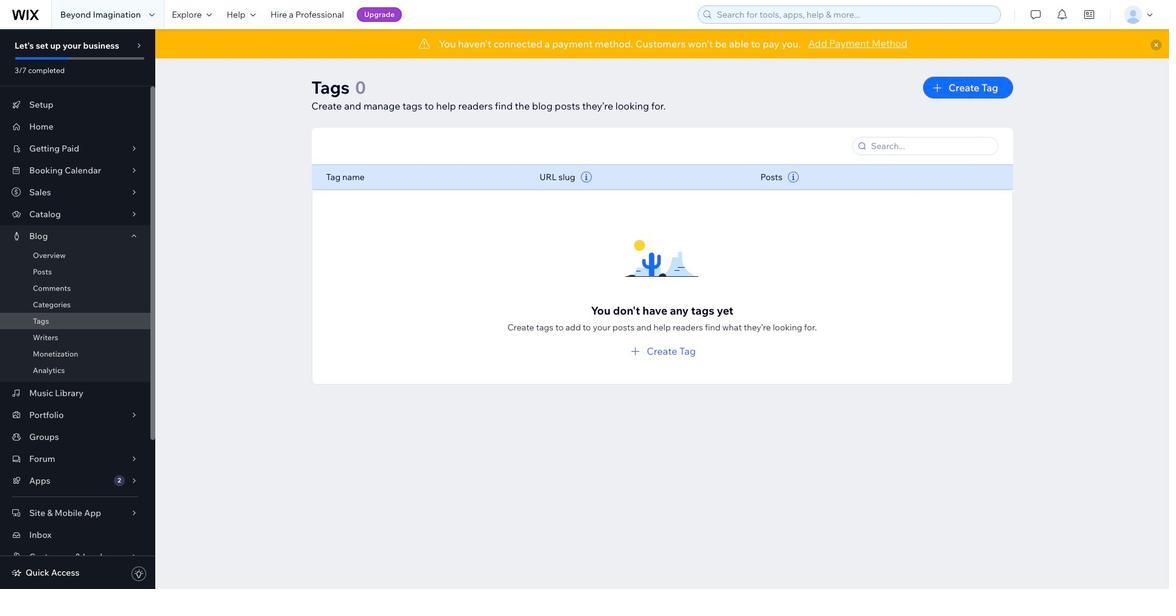 Task type: vqa. For each thing, say whether or not it's contained in the screenshot.
SIDEBAR Element
yes



Task type: locate. For each thing, give the bounding box(es) containing it.
alert
[[155, 29, 1170, 58]]

sidebar element
[[0, 29, 155, 590]]



Task type: describe. For each thing, give the bounding box(es) containing it.
Search... field
[[868, 138, 995, 155]]

Search for tools, apps, help & more... field
[[714, 6, 998, 23]]



